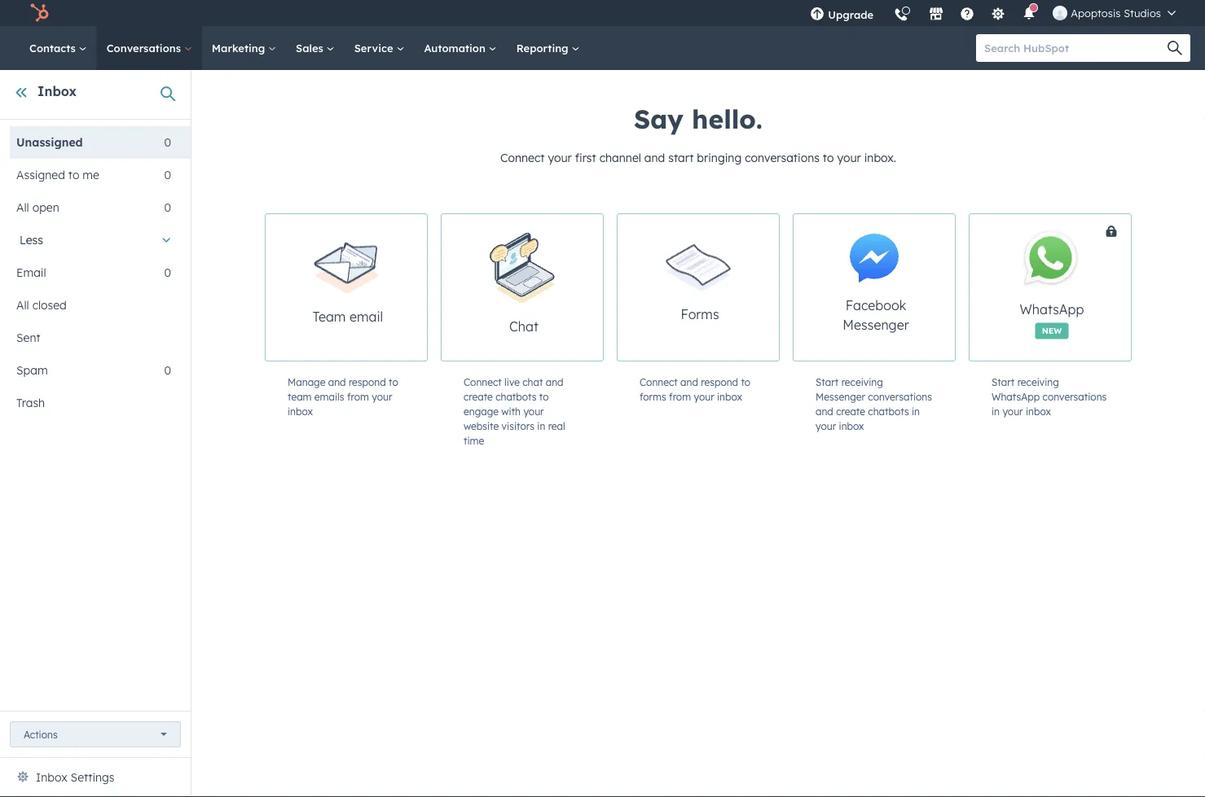 Task type: describe. For each thing, give the bounding box(es) containing it.
studios
[[1124, 6, 1162, 20]]

conversations link
[[97, 26, 202, 70]]

engage
[[464, 406, 499, 418]]

inbox for inbox settings
[[36, 771, 67, 785]]

service link
[[345, 26, 414, 70]]

settings
[[71, 771, 114, 785]]

in inside start receiving whatsapp conversations in your inbox
[[992, 406, 1000, 418]]

create inside 'start receiving messenger conversations and create chatbots in your inbox'
[[836, 406, 866, 418]]

actions button
[[10, 722, 181, 748]]

say hello.
[[634, 103, 763, 135]]

bringing
[[697, 151, 742, 165]]

0 for spam
[[164, 364, 171, 378]]

closed
[[32, 298, 67, 313]]

whatsapp new
[[1020, 301, 1085, 336]]

team email
[[313, 308, 383, 325]]

search button
[[1160, 34, 1191, 62]]

0 for email
[[164, 266, 171, 280]]

first
[[575, 151, 596, 165]]

emails
[[315, 391, 344, 403]]

website
[[464, 420, 499, 432]]

inbox inside 'start receiving messenger conversations and create chatbots in your inbox'
[[839, 420, 864, 432]]

email
[[16, 266, 46, 280]]

your inside start receiving whatsapp conversations in your inbox
[[1003, 406, 1023, 418]]

and inside 'start receiving messenger conversations and create chatbots in your inbox'
[[816, 406, 834, 418]]

your inside 'start receiving messenger conversations and create chatbots in your inbox'
[[816, 420, 836, 432]]

messenger inside 'start receiving messenger conversations and create chatbots in your inbox'
[[816, 391, 866, 403]]

sales link
[[286, 26, 345, 70]]

hubspot image
[[29, 3, 49, 23]]

less
[[20, 233, 43, 247]]

upgrade image
[[810, 7, 825, 22]]

automation link
[[414, 26, 507, 70]]

sent button
[[10, 322, 171, 355]]

conversations for start receiving whatsapp conversations in your inbox
[[1043, 391, 1107, 403]]

your inside connect and respond to forms from your inbox
[[694, 391, 715, 403]]

Forms checkbox
[[617, 214, 780, 362]]

calling icon image
[[894, 8, 909, 23]]

in inside 'start receiving messenger conversations and create chatbots in your inbox'
[[912, 406, 920, 418]]

hello.
[[692, 103, 763, 135]]

Facebook Messenger checkbox
[[793, 214, 956, 362]]

visitors
[[502, 420, 535, 432]]

notifications button
[[1016, 0, 1044, 26]]

chat
[[509, 318, 539, 335]]

calling icon button
[[888, 2, 916, 26]]

all closed
[[16, 298, 67, 313]]

to inside connect live chat and create chatbots to engage with your website visitors in real time
[[539, 391, 549, 403]]

chatbots inside 'start receiving messenger conversations and create chatbots in your inbox'
[[868, 406, 909, 418]]

receiving for whatsapp
[[1018, 376, 1059, 388]]

manage
[[288, 376, 326, 388]]

connect left first
[[500, 151, 545, 165]]

sent
[[16, 331, 40, 345]]

marketplaces button
[[920, 0, 954, 26]]

connect for chat
[[464, 376, 502, 388]]

reporting link
[[507, 26, 590, 70]]

to inside connect and respond to forms from your inbox
[[741, 376, 751, 388]]

receiving for messenger
[[842, 376, 883, 388]]

none checkbox containing whatsapp
[[969, 214, 1193, 362]]

0 for assigned to me
[[164, 168, 171, 182]]

inbox for inbox
[[37, 83, 77, 99]]

forms
[[640, 391, 667, 403]]

open
[[32, 201, 59, 215]]

connect live chat and create chatbots to engage with your website visitors in real time
[[464, 376, 565, 447]]

spam
[[16, 364, 48, 378]]

forms
[[681, 307, 719, 323]]

whatsapp inside start receiving whatsapp conversations in your inbox
[[992, 391, 1040, 403]]

sales
[[296, 41, 327, 55]]

in inside connect live chat and create chatbots to engage with your website visitors in real time
[[537, 420, 546, 432]]

inbox inside start receiving whatsapp conversations in your inbox
[[1026, 406, 1051, 418]]

and inside connect live chat and create chatbots to engage with your website visitors in real time
[[546, 376, 564, 388]]

respond for team email
[[349, 376, 386, 388]]

email
[[350, 308, 383, 325]]



Task type: vqa. For each thing, say whether or not it's contained in the screenshot.
Link opens in a new window image
no



Task type: locate. For each thing, give the bounding box(es) containing it.
2 horizontal spatial conversations
[[1043, 391, 1107, 403]]

to
[[823, 151, 834, 165], [68, 168, 79, 182], [389, 376, 398, 388], [741, 376, 751, 388], [539, 391, 549, 403]]

chatbots inside connect live chat and create chatbots to engage with your website visitors in real time
[[496, 391, 537, 403]]

help image
[[960, 7, 975, 22]]

from inside manage and respond to team emails from your inbox
[[347, 391, 369, 403]]

create inside connect live chat and create chatbots to engage with your website visitors in real time
[[464, 391, 493, 403]]

inbox down contacts link
[[37, 83, 77, 99]]

start for start receiving whatsapp conversations in your inbox
[[992, 376, 1015, 388]]

unassigned
[[16, 135, 83, 150]]

all
[[16, 201, 29, 215], [16, 298, 29, 313]]

inbox left settings
[[36, 771, 67, 785]]

start for start receiving messenger conversations and create chatbots in your inbox
[[816, 376, 839, 388]]

2 0 from the top
[[164, 168, 171, 182]]

your inside connect live chat and create chatbots to engage with your website visitors in real time
[[524, 406, 544, 418]]

2 receiving from the left
[[1018, 376, 1059, 388]]

chatbots
[[496, 391, 537, 403], [868, 406, 909, 418]]

1 vertical spatial chatbots
[[868, 406, 909, 418]]

from
[[347, 391, 369, 403], [669, 391, 691, 403]]

0 vertical spatial inbox
[[37, 83, 77, 99]]

new
[[1042, 326, 1062, 336]]

marketing
[[212, 41, 268, 55]]

receiving
[[842, 376, 883, 388], [1018, 376, 1059, 388]]

inbox
[[717, 391, 743, 403], [288, 406, 313, 418], [1026, 406, 1051, 418], [839, 420, 864, 432]]

chat
[[523, 376, 543, 388]]

upgrade
[[828, 8, 874, 21]]

connect inside connect live chat and create chatbots to engage with your website visitors in real time
[[464, 376, 502, 388]]

4 0 from the top
[[164, 266, 171, 280]]

contacts link
[[20, 26, 97, 70]]

trash
[[16, 396, 45, 410]]

tara schultz image
[[1053, 6, 1068, 20]]

2 all from the top
[[16, 298, 29, 313]]

connect and respond to forms from your inbox
[[640, 376, 751, 403]]

manage and respond to team emails from your inbox
[[288, 376, 398, 418]]

menu containing apoptosis studios
[[801, 0, 1186, 32]]

receiving inside 'start receiving messenger conversations and create chatbots in your inbox'
[[842, 376, 883, 388]]

0 horizontal spatial receiving
[[842, 376, 883, 388]]

respond inside manage and respond to team emails from your inbox
[[349, 376, 386, 388]]

time
[[464, 435, 484, 447]]

actions
[[24, 729, 58, 741]]

2 horizontal spatial in
[[992, 406, 1000, 418]]

2 respond from the left
[[701, 376, 739, 388]]

0 horizontal spatial start
[[816, 376, 839, 388]]

apoptosis
[[1071, 6, 1121, 20]]

from right forms
[[669, 391, 691, 403]]

inbox
[[37, 83, 77, 99], [36, 771, 67, 785]]

with
[[502, 406, 521, 418]]

conversations
[[745, 151, 820, 165], [868, 391, 933, 403], [1043, 391, 1107, 403]]

3 0 from the top
[[164, 201, 171, 215]]

inbox inside connect and respond to forms from your inbox
[[717, 391, 743, 403]]

inbox settings link
[[36, 769, 114, 788]]

conversations inside 'start receiving messenger conversations and create chatbots in your inbox'
[[868, 391, 933, 403]]

1 horizontal spatial respond
[[701, 376, 739, 388]]

all left open
[[16, 201, 29, 215]]

all open
[[16, 201, 59, 215]]

conversations inside start receiving whatsapp conversations in your inbox
[[1043, 391, 1107, 403]]

apoptosis studios button
[[1044, 0, 1186, 26]]

connect for forms
[[640, 376, 678, 388]]

1 horizontal spatial in
[[912, 406, 920, 418]]

0 for unassigned
[[164, 135, 171, 150]]

facebook messenger
[[843, 298, 909, 333]]

start receiving messenger conversations and create chatbots in your inbox
[[816, 376, 933, 432]]

0 horizontal spatial chatbots
[[496, 391, 537, 403]]

respond for forms
[[701, 376, 739, 388]]

start
[[816, 376, 839, 388], [992, 376, 1015, 388]]

connect up forms
[[640, 376, 678, 388]]

Chat checkbox
[[441, 214, 604, 362]]

contacts
[[29, 41, 79, 55]]

start inside 'start receiving messenger conversations and create chatbots in your inbox'
[[816, 376, 839, 388]]

to inside manage and respond to team emails from your inbox
[[389, 376, 398, 388]]

connect
[[500, 151, 545, 165], [464, 376, 502, 388], [640, 376, 678, 388]]

5 0 from the top
[[164, 364, 171, 378]]

me
[[83, 168, 99, 182]]

conversations
[[107, 41, 184, 55]]

conversations for start receiving messenger conversations and create chatbots in your inbox
[[868, 391, 933, 403]]

start
[[669, 151, 694, 165]]

0 horizontal spatial respond
[[349, 376, 386, 388]]

facebook
[[846, 298, 907, 314]]

hubspot link
[[20, 3, 61, 23]]

None checkbox
[[969, 214, 1193, 362]]

team
[[313, 308, 346, 325]]

service
[[354, 41, 396, 55]]

real
[[548, 420, 565, 432]]

1 0 from the top
[[164, 135, 171, 150]]

all inside button
[[16, 298, 29, 313]]

all for all open
[[16, 201, 29, 215]]

trash button
[[10, 387, 171, 420]]

connect inside connect and respond to forms from your inbox
[[640, 376, 678, 388]]

settings image
[[991, 7, 1006, 22]]

1 all from the top
[[16, 201, 29, 215]]

1 horizontal spatial chatbots
[[868, 406, 909, 418]]

0 horizontal spatial in
[[537, 420, 546, 432]]

and inside manage and respond to team emails from your inbox
[[328, 376, 346, 388]]

receiving down facebook messenger
[[842, 376, 883, 388]]

and
[[645, 151, 665, 165], [328, 376, 346, 388], [546, 376, 564, 388], [681, 376, 698, 388], [816, 406, 834, 418]]

start inside start receiving whatsapp conversations in your inbox
[[992, 376, 1015, 388]]

respond right the manage
[[349, 376, 386, 388]]

your inside manage and respond to team emails from your inbox
[[372, 391, 392, 403]]

2 from from the left
[[669, 391, 691, 403]]

0 vertical spatial chatbots
[[496, 391, 537, 403]]

1 horizontal spatial create
[[836, 406, 866, 418]]

connect up engage
[[464, 376, 502, 388]]

1 vertical spatial whatsapp
[[992, 391, 1040, 403]]

channel
[[600, 151, 641, 165]]

help button
[[954, 0, 982, 26]]

0 vertical spatial create
[[464, 391, 493, 403]]

inbox settings
[[36, 771, 114, 785]]

receiving down new in the right top of the page
[[1018, 376, 1059, 388]]

messenger inside 'facebook messenger' option
[[843, 317, 909, 333]]

inbox inside manage and respond to team emails from your inbox
[[288, 406, 313, 418]]

respond down "forms"
[[701, 376, 739, 388]]

whatsapp
[[1020, 301, 1085, 318], [992, 391, 1040, 403]]

1 horizontal spatial receiving
[[1018, 376, 1059, 388]]

say
[[634, 103, 684, 135]]

1 vertical spatial messenger
[[816, 391, 866, 403]]

2 start from the left
[[992, 376, 1015, 388]]

notifications image
[[1022, 7, 1037, 22]]

messenger
[[843, 317, 909, 333], [816, 391, 866, 403]]

assigned
[[16, 168, 65, 182]]

1 vertical spatial all
[[16, 298, 29, 313]]

and inside connect and respond to forms from your inbox
[[681, 376, 698, 388]]

live
[[505, 376, 520, 388]]

respond inside connect and respond to forms from your inbox
[[701, 376, 739, 388]]

marketing link
[[202, 26, 286, 70]]

0 for all open
[[164, 201, 171, 215]]

1 vertical spatial inbox
[[36, 771, 67, 785]]

1 respond from the left
[[349, 376, 386, 388]]

all for all closed
[[16, 298, 29, 313]]

in
[[912, 406, 920, 418], [992, 406, 1000, 418], [537, 420, 546, 432]]

from inside connect and respond to forms from your inbox
[[669, 391, 691, 403]]

automation
[[424, 41, 489, 55]]

respond
[[349, 376, 386, 388], [701, 376, 739, 388]]

team
[[288, 391, 312, 403]]

Team email checkbox
[[265, 214, 428, 362]]

1 start from the left
[[816, 376, 839, 388]]

0 vertical spatial messenger
[[843, 317, 909, 333]]

apoptosis studios
[[1071, 6, 1162, 20]]

reporting
[[517, 41, 572, 55]]

Search HubSpot search field
[[977, 34, 1176, 62]]

0 vertical spatial whatsapp
[[1020, 301, 1085, 318]]

1 vertical spatial create
[[836, 406, 866, 418]]

from right the emails
[[347, 391, 369, 403]]

1 horizontal spatial from
[[669, 391, 691, 403]]

assigned to me
[[16, 168, 99, 182]]

all left closed
[[16, 298, 29, 313]]

1 receiving from the left
[[842, 376, 883, 388]]

1 horizontal spatial start
[[992, 376, 1015, 388]]

0 vertical spatial all
[[16, 201, 29, 215]]

0
[[164, 135, 171, 150], [164, 168, 171, 182], [164, 201, 171, 215], [164, 266, 171, 280], [164, 364, 171, 378]]

start receiving whatsapp conversations in your inbox
[[992, 376, 1107, 418]]

0 horizontal spatial create
[[464, 391, 493, 403]]

connect your first channel and start bringing conversations to your inbox.
[[500, 151, 897, 165]]

settings link
[[982, 0, 1016, 26]]

1 horizontal spatial conversations
[[868, 391, 933, 403]]

inbox.
[[865, 151, 897, 165]]

create
[[464, 391, 493, 403], [836, 406, 866, 418]]

your
[[548, 151, 572, 165], [837, 151, 861, 165], [372, 391, 392, 403], [694, 391, 715, 403], [524, 406, 544, 418], [1003, 406, 1023, 418], [816, 420, 836, 432]]

all closed button
[[10, 289, 171, 322]]

marketplaces image
[[929, 7, 944, 22]]

receiving inside start receiving whatsapp conversations in your inbox
[[1018, 376, 1059, 388]]

0 horizontal spatial from
[[347, 391, 369, 403]]

1 from from the left
[[347, 391, 369, 403]]

search image
[[1168, 41, 1183, 55]]

0 horizontal spatial conversations
[[745, 151, 820, 165]]

menu
[[801, 0, 1186, 32]]



